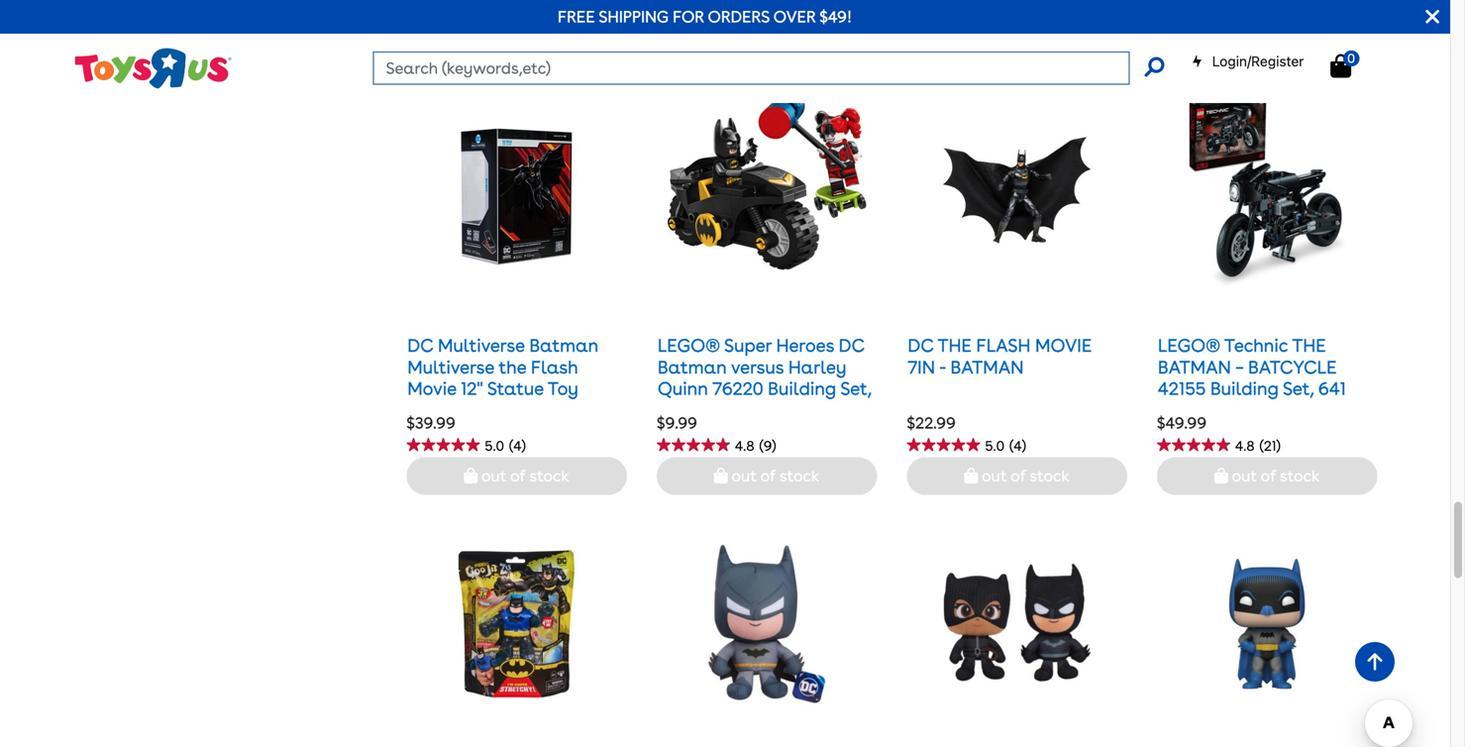 Task type: locate. For each thing, give the bounding box(es) containing it.
out of stock for dc the flash movie 7in - batman
[[979, 467, 1070, 486]]

1 out of stock from the left
[[478, 467, 570, 486]]

batman & flash copack image
[[686, 525, 849, 724]]

0 horizontal spatial set,
[[841, 378, 872, 399]]

1 5.0 (4) from the left
[[485, 438, 526, 455]]

1 5.0 from the left
[[485, 438, 505, 455]]

out for lego® super heroes dc batman versus harley quinn 76220 building set, 42 pieces
[[732, 467, 757, 486]]

1 set, from the left
[[841, 378, 872, 399]]

2 5.0 (4) from the left
[[986, 438, 1027, 455]]

batman inside dc the flash movie 7in - batman
[[951, 357, 1024, 378]]

1 lego® from the left
[[658, 335, 720, 357]]

shopping bag image inside 0 link
[[1331, 54, 1352, 78]]

1 horizontal spatial shopping bag image
[[714, 468, 728, 484]]

building
[[768, 378, 837, 399], [1211, 378, 1279, 399]]

dc inside dc the flash movie 7in - batman
[[908, 335, 934, 357]]

technic
[[1225, 335, 1289, 357]]

shopping bag image
[[464, 468, 478, 484], [714, 468, 728, 484]]

out of stock button for dc multiverse batman multiverse the flash movie 12" statue toy
[[407, 458, 627, 495]]

dc up harley
[[839, 335, 865, 357]]

1 horizontal spatial pieces
[[1159, 399, 1211, 421]]

the up the batcycle
[[1293, 335, 1327, 357]]

1 horizontal spatial 5.0 (4)
[[986, 438, 1027, 455]]

set, down harley
[[841, 378, 872, 399]]

out of stock button for lego® technic the batman – batcycle 42155 building set, 641 pieces
[[1158, 458, 1378, 495]]

2 stock from the left
[[780, 467, 820, 486]]

shopping bag image down 12"
[[464, 468, 478, 484]]

1 horizontal spatial (4)
[[1010, 438, 1027, 455]]

2 set, from the left
[[1284, 378, 1315, 399]]

3 out from the left
[[982, 467, 1007, 486]]

0
[[1348, 50, 1356, 66]]

batman down flash
[[951, 357, 1024, 378]]

1 of from the left
[[511, 467, 526, 486]]

Enter Keyword or Item No. search field
[[373, 52, 1130, 85]]

out of stock
[[478, 467, 570, 486], [728, 467, 820, 486], [979, 467, 1070, 486], [1229, 467, 1321, 486]]

set, inside lego® technic the batman – batcycle 42155 building set, 641 pieces $49.99
[[1284, 378, 1315, 399]]

the
[[938, 335, 972, 357], [1293, 335, 1327, 357]]

641
[[1319, 378, 1347, 399]]

toy
[[548, 378, 579, 399]]

2 out of stock button from the left
[[657, 458, 878, 495]]

2 of from the left
[[761, 467, 776, 486]]

1 shopping bag image from the left
[[464, 468, 478, 484]]

None search field
[[373, 52, 1165, 85]]

5.0 down statue
[[485, 438, 505, 455]]

out
[[482, 467, 507, 486], [732, 467, 757, 486], [982, 467, 1007, 486], [1233, 467, 1258, 486]]

lego® for lego® super heroes dc batman versus harley quinn 76220 building set, 42 pieces
[[658, 335, 720, 357]]

shipping
[[599, 7, 669, 26]]

the inside dc the flash movie 7in - batman
[[938, 335, 972, 357]]

super
[[725, 335, 772, 357]]

shopping bag image for dc multiverse batman multiverse the flash movie 12" statue toy
[[464, 468, 478, 484]]

1 horizontal spatial set,
[[1284, 378, 1315, 399]]

free
[[558, 7, 595, 26]]

0 horizontal spatial (4)
[[510, 438, 526, 455]]

stock
[[530, 467, 570, 486], [780, 467, 820, 486], [1030, 467, 1070, 486], [1281, 467, 1321, 486]]

of for dc the flash movie 7in - batman
[[1011, 467, 1026, 486]]

5.0
[[485, 438, 505, 455], [986, 438, 1005, 455]]

2 dc from the left
[[839, 335, 865, 357]]

of for lego® technic the batman – batcycle 42155 building set, 641 pieces
[[1262, 467, 1277, 486]]

4 out of stock from the left
[[1229, 467, 1321, 486]]

1 horizontal spatial lego®
[[1159, 335, 1221, 357]]

stock for lego® super heroes dc batman versus harley quinn 76220 building set, 42 pieces
[[780, 467, 820, 486]]

4.8
[[735, 4, 755, 21], [735, 438, 755, 455], [1236, 438, 1255, 455]]

lego® super heroes dc batman versus harley quinn 76220 building set, 42 pieces link
[[658, 335, 872, 421]]

lego® up 42155
[[1159, 335, 1221, 357]]

1 stock from the left
[[530, 467, 570, 486]]

1 (4) from the left
[[510, 438, 526, 455]]

1 the from the left
[[938, 335, 972, 357]]

shopping bag image down 76220
[[714, 468, 728, 484]]

pieces down 42155
[[1159, 399, 1211, 421]]

(4) down statue
[[510, 438, 526, 455]]

3 of from the left
[[1011, 467, 1026, 486]]

4.8 left "(39)" at top right
[[735, 4, 755, 21]]

4 out of stock button from the left
[[1158, 458, 1378, 495]]

batman
[[530, 335, 599, 357], [658, 357, 727, 378]]

0 horizontal spatial batman
[[951, 357, 1024, 378]]

lego® super heroes dc batman versus harley quinn 76220 building set, 42 pieces $9.99
[[657, 335, 872, 433]]

4.8 (9)
[[735, 438, 777, 455]]

2 shopping bag image from the left
[[714, 468, 728, 484]]

2 batman from the left
[[1159, 357, 1232, 378]]

3 out of stock from the left
[[979, 467, 1070, 486]]

-
[[940, 357, 946, 378]]

4.8 for lego® technic the batman – batcycle 42155 building set, 641 pieces
[[1236, 438, 1255, 455]]

dc multiverse batman multiverse the flash movie 12" statue toy image
[[435, 91, 598, 290]]

building inside lego® super heroes dc batman versus harley quinn 76220 building set, 42 pieces $9.99
[[768, 378, 837, 399]]

1 horizontal spatial 5.0
[[986, 438, 1005, 455]]

batcycle
[[1249, 357, 1338, 378]]

4.8 (39)
[[735, 4, 784, 21]]

over
[[774, 7, 816, 26]]

building down the –
[[1211, 378, 1279, 399]]

1 horizontal spatial batman
[[1159, 357, 1232, 378]]

lego® technic the batman – batcycle 42155 building set, 641 pieces image
[[1186, 91, 1349, 290]]

4.8 left (9)
[[735, 438, 755, 455]]

2 pieces from the left
[[1159, 399, 1211, 421]]

(4) down dc the flash movie 7in - batman link
[[1010, 438, 1027, 455]]

0 horizontal spatial pieces
[[683, 399, 736, 421]]

free shipping for orders over $49! link
[[558, 7, 853, 26]]

1 horizontal spatial building
[[1211, 378, 1279, 399]]

0 horizontal spatial dc
[[408, 335, 434, 357]]

lego® up quinn
[[658, 335, 720, 357]]

harley
[[789, 357, 847, 378]]

0 horizontal spatial 5.0 (4)
[[485, 438, 526, 455]]

pieces
[[683, 399, 736, 421], [1159, 399, 1211, 421]]

lego® inside lego® technic the batman – batcycle 42155 building set, 641 pieces $49.99
[[1159, 335, 1221, 357]]

multiverse
[[438, 335, 525, 357], [408, 357, 495, 378]]

batman up 42155
[[1159, 357, 1232, 378]]

0 horizontal spatial the
[[938, 335, 972, 357]]

movie
[[1036, 335, 1093, 357]]

1 pieces from the left
[[683, 399, 736, 421]]

0 horizontal spatial building
[[768, 378, 837, 399]]

42
[[658, 399, 679, 421]]

$22.99
[[907, 413, 956, 433]]

set,
[[841, 378, 872, 399], [1284, 378, 1315, 399]]

batman inside dc multiverse batman multiverse the flash movie 12" statue toy
[[530, 335, 599, 357]]

$49.99
[[1158, 413, 1207, 433]]

2 building from the left
[[1211, 378, 1279, 399]]

pieces down quinn
[[683, 399, 736, 421]]

lego®
[[658, 335, 720, 357], [1159, 335, 1221, 357]]

4 stock from the left
[[1281, 467, 1321, 486]]

0 horizontal spatial lego®
[[658, 335, 720, 357]]

out of stock button for lego® super heroes dc batman versus harley quinn 76220 building set, 42 pieces
[[657, 458, 878, 495]]

out of stock for dc multiverse batman multiverse the flash movie 12" statue toy
[[478, 467, 570, 486]]

batman movie small plush copack batman and catwomen set, 2 piece image
[[936, 525, 1099, 724]]

0 horizontal spatial batman
[[530, 335, 599, 357]]

building down harley
[[768, 378, 837, 399]]

stock for dc multiverse batman multiverse the flash movie 12" statue toy
[[530, 467, 570, 486]]

pieces inside lego® technic the batman – batcycle 42155 building set, 641 pieces $49.99
[[1159, 399, 1211, 421]]

(4)
[[510, 438, 526, 455], [1010, 438, 1027, 455]]

4 out from the left
[[1233, 467, 1258, 486]]

1 out from the left
[[482, 467, 507, 486]]

dc inside lego® super heroes dc batman versus harley quinn 76220 building set, 42 pieces $9.99
[[839, 335, 865, 357]]

pieces inside lego® super heroes dc batman versus harley quinn 76220 building set, 42 pieces $9.99
[[683, 399, 736, 421]]

the up -
[[938, 335, 972, 357]]

2 the from the left
[[1293, 335, 1327, 357]]

pop vinyl comic cover dc, batman image
[[1186, 525, 1349, 724]]

1 horizontal spatial the
[[1293, 335, 1327, 357]]

5.0 (4) down dc the flash movie 7in - batman link
[[986, 438, 1027, 455]]

2 lego® from the left
[[1159, 335, 1221, 357]]

5.0 (4) down statue
[[485, 438, 526, 455]]

2 (4) from the left
[[1010, 438, 1027, 455]]

3 stock from the left
[[1030, 467, 1070, 486]]

2 out from the left
[[732, 467, 757, 486]]

0 horizontal spatial 5.0
[[485, 438, 505, 455]]

7in
[[908, 357, 936, 378]]

of for lego® super heroes dc batman versus harley quinn 76220 building set, 42 pieces
[[761, 467, 776, 486]]

out of stock button
[[407, 458, 627, 495], [657, 458, 878, 495], [907, 458, 1128, 495], [1158, 458, 1378, 495]]

of
[[511, 467, 526, 486], [761, 467, 776, 486], [1011, 467, 1026, 486], [1262, 467, 1277, 486]]

dc up the 7in
[[908, 335, 934, 357]]

dc
[[408, 335, 434, 357], [839, 335, 865, 357], [908, 335, 934, 357]]

statue
[[487, 378, 544, 399]]

2 out of stock from the left
[[728, 467, 820, 486]]

building inside lego® technic the batman – batcycle 42155 building set, 641 pieces $49.99
[[1211, 378, 1279, 399]]

dc up "movie"
[[408, 335, 434, 357]]

shopping bag image
[[464, 34, 478, 50], [714, 34, 728, 50], [965, 34, 979, 50], [1215, 34, 1229, 50], [1331, 54, 1352, 78], [965, 468, 979, 484], [1215, 468, 1229, 484]]

12"
[[461, 378, 483, 399]]

4.8 left '(21)'
[[1236, 438, 1255, 455]]

stock for dc the flash movie 7in - batman
[[1030, 467, 1070, 486]]

1 building from the left
[[768, 378, 837, 399]]

1 out of stock button from the left
[[407, 458, 627, 495]]

1 dc from the left
[[408, 335, 434, 357]]

4 of from the left
[[1262, 467, 1277, 486]]

lego® inside lego® super heroes dc batman versus harley quinn 76220 building set, 42 pieces $9.99
[[658, 335, 720, 357]]

orders
[[708, 7, 770, 26]]

5.0 (4)
[[485, 438, 526, 455], [986, 438, 1027, 455]]

2 5.0 from the left
[[986, 438, 1005, 455]]

0 horizontal spatial shopping bag image
[[464, 468, 478, 484]]

3 out of stock button from the left
[[907, 458, 1128, 495]]

$9.99
[[657, 413, 698, 433]]

5.0 down dc the flash movie 7in - batman
[[986, 438, 1005, 455]]

dc multiverse batman multiverse the flash movie 12" statue toy link
[[408, 335, 599, 399]]

batman up quinn
[[658, 357, 727, 378]]

batman up flash
[[530, 335, 599, 357]]

1 batman from the left
[[951, 357, 1024, 378]]

batman
[[951, 357, 1024, 378], [1159, 357, 1232, 378]]

2 horizontal spatial dc
[[908, 335, 934, 357]]

1 horizontal spatial batman
[[658, 357, 727, 378]]

3 dc from the left
[[908, 335, 934, 357]]

movie
[[408, 378, 457, 399]]

1 horizontal spatial dc
[[839, 335, 865, 357]]

set, down the batcycle
[[1284, 378, 1315, 399]]

out of stock button for dc the flash movie 7in - batman
[[907, 458, 1128, 495]]

–
[[1236, 357, 1244, 378]]

lego® for lego® technic the batman – batcycle 42155 building set, 641 pieces
[[1159, 335, 1221, 357]]

5.0 (4) for batman
[[986, 438, 1027, 455]]

dc inside dc multiverse batman multiverse the flash movie 12" statue toy
[[408, 335, 434, 357]]



Task type: vqa. For each thing, say whether or not it's contained in the screenshot.
$39.99
yes



Task type: describe. For each thing, give the bounding box(es) containing it.
batman inside lego® technic the batman – batcycle 42155 building set, 641 pieces $49.99
[[1159, 357, 1232, 378]]

out for lego® technic the batman – batcycle 42155 building set, 641 pieces
[[1233, 467, 1258, 486]]

dc hero series 4 toy-stealth armor batman image
[[435, 525, 598, 724]]

for
[[673, 7, 704, 26]]

5.0 for batman
[[986, 438, 1005, 455]]

out of stock for lego® super heroes dc batman versus harley quinn 76220 building set, 42 pieces
[[728, 467, 820, 486]]

batman inside lego® super heroes dc batman versus harley quinn 76220 building set, 42 pieces $9.99
[[658, 357, 727, 378]]

out of stock for lego® technic the batman – batcycle 42155 building set, 641 pieces
[[1229, 467, 1321, 486]]

42155
[[1159, 378, 1206, 399]]

versus
[[731, 357, 784, 378]]

set, inside lego® super heroes dc batman versus harley quinn 76220 building set, 42 pieces $9.99
[[841, 378, 872, 399]]

shopping bag image for lego® super heroes dc batman versus harley quinn 76220 building set, 42 pieces
[[714, 468, 728, 484]]

4.8 (21)
[[1236, 438, 1281, 455]]

(4) for movie
[[510, 438, 526, 455]]

multiverse up "movie"
[[408, 357, 495, 378]]

out for dc the flash movie 7in - batman
[[982, 467, 1007, 486]]

stock for lego® technic the batman – batcycle 42155 building set, 641 pieces
[[1281, 467, 1321, 486]]

the
[[499, 357, 527, 378]]

login/register
[[1213, 53, 1305, 69]]

dc for dc the flash movie 7in - batman
[[908, 335, 934, 357]]

out for dc multiverse batman multiverse the flash movie 12" statue toy
[[482, 467, 507, 486]]

dc the flash movie 7in - batman image
[[936, 91, 1099, 290]]

the inside lego® technic the batman – batcycle 42155 building set, 641 pieces $49.99
[[1293, 335, 1327, 357]]

quinn
[[658, 378, 709, 399]]

lego® technic the batman – batcycle 42155 building set, 641 pieces $49.99
[[1158, 335, 1347, 433]]

$49!
[[820, 7, 853, 26]]

(9)
[[760, 438, 777, 455]]

of for dc multiverse batman multiverse the flash movie 12" statue toy
[[511, 467, 526, 486]]

(39)
[[760, 4, 784, 21]]

heroes
[[777, 335, 835, 357]]

lego® super heroes dc batman versus harley quinn 76220 building set, 42 pieces image
[[668, 91, 867, 270]]

dc multiverse batman multiverse the flash movie 12" statue toy
[[408, 335, 599, 399]]

(4) for batman
[[1010, 438, 1027, 455]]

0 link
[[1331, 50, 1372, 79]]

76220
[[713, 378, 764, 399]]

dc for dc multiverse batman multiverse the flash movie 12" statue toy
[[408, 335, 434, 357]]

flash
[[977, 335, 1031, 357]]

login/register button
[[1192, 52, 1305, 71]]

lego® technic the batman – batcycle 42155 building set, 641 pieces link
[[1159, 335, 1347, 421]]

$39.99
[[407, 413, 456, 433]]

(21)
[[1260, 438, 1281, 455]]

dc the flash movie 7in - batman
[[908, 335, 1093, 378]]

dc the flash movie 7in - batman link
[[908, 335, 1093, 378]]

5.0 for movie
[[485, 438, 505, 455]]

4.8 for lego® super heroes dc batman versus harley quinn 76220 building set, 42 pieces
[[735, 438, 755, 455]]

multiverse up the
[[438, 335, 525, 357]]

close button image
[[1427, 6, 1440, 28]]

flash
[[531, 357, 579, 378]]

5.0 (4) for movie
[[485, 438, 526, 455]]

toys r us image
[[73, 46, 232, 91]]

free shipping for orders over $49!
[[558, 7, 853, 26]]



